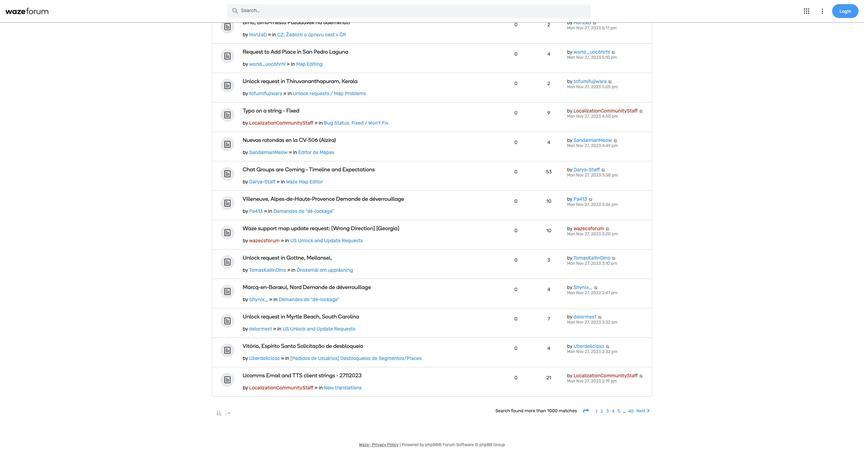 Task type: locate. For each thing, give the bounding box(es) containing it.
10 2023 from the top
[[591, 291, 601, 295]]

2023 left 4:49 in the right top of the page
[[591, 143, 601, 148]]

» for nord
[[269, 297, 272, 303]]

in for the cz: žádosti o úpravu cest v čr link corresponding to top honzad link
[[272, 3, 276, 8]]

4 2023 from the top
[[591, 114, 601, 119]]

2 o from the top
[[304, 32, 307, 38]]

unlock down update
[[298, 238, 313, 244]]

us unlock and update requests link down waze support map update request: [wrong direction] [georgia]
[[290, 238, 363, 244]]

1 o from the top
[[304, 3, 307, 8]]

go to last post image right by delormest
[[598, 316, 602, 319]]

0 vertical spatial requests
[[342, 238, 363, 244]]

darya- for by darya-staff
[[574, 167, 589, 173]]

8 27, from the top
[[585, 232, 590, 237]]

13 0 from the top
[[514, 375, 518, 381]]

pm right 5:05
[[612, 85, 618, 89]]

mon for unlock request in gottne, mellansel,
[[567, 261, 575, 266]]

shynix_ link for by shynix_
[[574, 285, 593, 291]]

10 mon from the top
[[567, 291, 575, 295]]

wazecsforum down mon nov 27, 2023 3:36 pm
[[574, 226, 604, 232]]

1 0 from the top
[[514, 22, 518, 28]]

cz: žádosti o úpravu cest v čr link down 'na'
[[277, 32, 346, 38]]

» down unlock request in thiruvananthapuram, kerala
[[283, 91, 286, 97]]

7 nov from the top
[[576, 202, 584, 207]]

2 vertical spatial request
[[261, 313, 280, 320]]

1 by localizationcommunitystaff from the top
[[567, 108, 638, 114]]

tofumifujiwara down mon nov 27, 2023 5:10 pm
[[574, 79, 607, 85]]

27, left 5:05
[[585, 85, 590, 89]]

tofumifujiwara link
[[574, 79, 607, 85], [249, 91, 282, 97]]

5 27, from the top
[[585, 143, 590, 148]]

2 by honzad » in cz: žádosti o úpravu cest v čr from the top
[[243, 32, 346, 38]]

2 27, from the top
[[585, 55, 590, 60]]

2 cest from the top
[[325, 32, 335, 38]]

wazecsforum
[[574, 226, 604, 232], [249, 238, 280, 244]]

0 horizontal spatial delormest
[[249, 326, 272, 332]]

2 right 1
[[601, 409, 603, 414]]

sandalmanmeow link for by sandalmanmeow » in editor de mapas
[[249, 150, 288, 156]]

0 vertical spatial fixed
[[286, 107, 299, 114]]

main content containing brno, brno-město požadavek na odemknutí
[[212, 0, 652, 421]]

map down request to add place in san pedro laguna
[[296, 61, 306, 67]]

12 nov from the top
[[576, 349, 584, 354]]

request to add place in san pedro laguna
[[243, 49, 348, 55]]

2 10 from the top
[[546, 228, 551, 234]]

1 vertical spatial honzad link
[[574, 20, 591, 26]]

27, left 5:10
[[585, 55, 590, 60]]

2023 left 3:36
[[591, 202, 601, 207]]

pm right 5:17
[[611, 26, 617, 31]]

27, left "2:47"
[[585, 291, 590, 295]]

27, left 4:50
[[585, 114, 590, 119]]

1 horizontal spatial world_uoc6hrhl
[[574, 49, 610, 55]]

1 horizontal spatial waze
[[286, 179, 298, 185]]

1 vertical spatial fixed
[[352, 120, 364, 126]]

2:32 right by delormest
[[602, 320, 611, 325]]

mon nov 27, 2023 2:32 pm
[[567, 320, 618, 325], [567, 349, 618, 354]]

tts
[[292, 372, 302, 379]]

1 vertical spatial sandalmanmeow link
[[249, 150, 288, 156]]

4 0 from the top
[[514, 110, 518, 116]]

wazecsforum down support
[[249, 238, 280, 244]]

13 nov from the top
[[576, 379, 584, 384]]

unlock request in gottne, mellansel, link
[[243, 255, 451, 261]]

tomaskallindino link for by tomaskallindino » in önskemål om upplåsning
[[249, 267, 286, 273]]

4 inside 1 2 3 4 5 … 40
[[612, 409, 615, 414]]

by wazecsforum » in us unlock and update requests
[[243, 238, 363, 244]]

1 request from the top
[[261, 78, 280, 85]]

1 2:32 from the top
[[602, 320, 611, 325]]

go to last post image for carolina
[[598, 316, 602, 319]]

tofumifujiwara link for by tofumifujiwara » in unlock requests / map problems
[[249, 91, 282, 97]]

cz: žádosti o úpravu cest v čr link up 'na'
[[277, 3, 346, 8]]

27, up mon nov 27, 2023 2:19 pm in the bottom right of the page
[[585, 349, 590, 354]]

3:10
[[602, 261, 610, 266]]

uberdelicioso link down the espírito
[[249, 356, 280, 362]]

- right coming
[[306, 166, 308, 173]]

nov left 2:19
[[576, 379, 584, 384]]

shynix_ link down "en-"
[[249, 297, 268, 303]]

0 vertical spatial darya-
[[574, 167, 589, 173]]

1 vertical spatial 2:32
[[602, 349, 611, 354]]

2 2023 from the top
[[591, 55, 601, 60]]

1 vertical spatial request
[[261, 255, 280, 261]]

2 čr from the top
[[340, 32, 346, 38]]

1 vertical spatial 10
[[546, 228, 551, 234]]

us for myrtle
[[283, 326, 289, 332]]

in up the espírito
[[277, 326, 281, 332]]

0 vertical spatial tomaskallindino
[[574, 255, 610, 261]]

1 horizontal spatial darya-staff link
[[574, 167, 600, 173]]

us unlock and update requests link for request:
[[290, 238, 363, 244]]

1 vertical spatial update
[[317, 326, 333, 332]]

by honzad » in cz: žádosti o úpravu cest v čr down "brno, brno-město požadavek na odemknutí" on the left top of page
[[243, 32, 346, 38]]

2 mon from the top
[[567, 55, 575, 60]]

by delormest
[[567, 314, 596, 320]]

demandes down the nord at the left bottom
[[279, 297, 303, 303]]

0 vertical spatial by localizationcommunitystaff
[[567, 108, 638, 114]]

in down barœul,
[[273, 297, 278, 303]]

honzad link up brno-
[[249, 3, 267, 8]]

in for beach, us unlock and update requests link
[[277, 326, 281, 332]]

bug
[[324, 120, 333, 126]]

and for by wazecsforum » in us unlock and update requests
[[314, 238, 323, 244]]

unlock requests / map problems link
[[293, 91, 366, 97]]

0 for unlock request in thiruvananthapuram, kerala
[[514, 81, 518, 87]]

pa413 link
[[574, 196, 587, 202], [249, 209, 263, 214]]

0 vertical spatial uberdelicioso link
[[574, 344, 604, 349]]

pm right 4:49 in the right top of the page
[[612, 143, 618, 148]]

1 mon from the top
[[567, 26, 575, 31]]

staff down "groups"
[[265, 179, 276, 185]]

1 vertical spatial requests
[[334, 326, 355, 332]]

- for timeline
[[306, 166, 308, 173]]

request:
[[310, 225, 330, 232]]

2023 left 2:19
[[591, 379, 601, 384]]

0 horizontal spatial tofumifujiwara
[[249, 91, 282, 97]]

lockage"
[[315, 209, 334, 214], [320, 297, 339, 303]]

mon nov 27, 2023 5:10 pm
[[567, 55, 617, 60]]

10
[[546, 199, 551, 204], [546, 228, 551, 234]]

0 vertical spatial by honzad » in cz: žádosti o úpravu cest v čr
[[243, 3, 346, 8]]

go to last post image
[[639, 110, 643, 113], [601, 168, 606, 172], [605, 227, 610, 231], [612, 257, 616, 260], [594, 286, 598, 290], [605, 345, 610, 348], [639, 374, 643, 378]]

1 horizontal spatial sandalmanmeow link
[[574, 138, 612, 143]]

27, for unlock request in thiruvananthapuram, kerala
[[585, 85, 590, 89]]

place
[[282, 49, 296, 55]]

mon nov 27, 2023 2:32 pm up mon nov 27, 2023 2:19 pm in the bottom right of the page
[[567, 349, 618, 354]]

9 nov from the top
[[576, 261, 584, 266]]

0 horizontal spatial wazecsforum link
[[249, 238, 280, 244]]

1 horizontal spatial pa413 link
[[574, 196, 587, 202]]

11 0 from the top
[[514, 316, 518, 322]]

3 27, from the top
[[585, 85, 590, 89]]

3 inside 1 2 3 4 5 … 40
[[606, 409, 609, 414]]

0 vertical spatial /
[[331, 91, 333, 97]]

1 vertical spatial "dé-
[[311, 297, 320, 303]]

requests for direction]
[[342, 238, 363, 244]]

o for the cz: žádosti o úpravu cest v čr link related to bottom honzad link
[[304, 32, 307, 38]]

sandalmanmeow link down mon nov 27, 2023 4:50 pm
[[574, 138, 612, 143]]

sandalmanmeow down mon nov 27, 2023 4:50 pm
[[574, 138, 612, 143]]

1 2023 from the top
[[591, 26, 601, 31]]

search found more than 1000 matches
[[495, 408, 578, 413]]

"dé- down marcq-en-barœul, nord demande de déverrouillage
[[311, 297, 320, 303]]

by honzad » in cz: žádosti o úpravu cest v čr for the cz: žádosti o úpravu cest v čr link related to bottom honzad link
[[243, 32, 346, 38]]

2023 left 3:10
[[591, 261, 601, 266]]

5 mon from the top
[[567, 143, 575, 148]]

support
[[258, 225, 277, 232]]

de up direction] at the left
[[362, 196, 368, 202]]

1 cz: žádosti o úpravu cest v čr link from the top
[[277, 3, 346, 8]]

27, left 3:36
[[585, 202, 590, 207]]

3 nov from the top
[[576, 85, 584, 89]]

3 mon from the top
[[567, 85, 575, 89]]

unlock
[[243, 78, 260, 85], [293, 91, 308, 97], [298, 238, 313, 244], [243, 255, 260, 261], [243, 313, 260, 320], [290, 326, 306, 332]]

mon for typo on a string - fixed
[[567, 114, 575, 119]]

0 horizontal spatial waze
[[243, 225, 257, 232]]

0 vertical spatial waze
[[286, 179, 298, 185]]

2 nov from the top
[[576, 55, 584, 60]]

0 for nuevas rotondas en la cv-506 (alzira)
[[514, 140, 518, 146]]

nuevas rotondas en la cv-506 (alzira) link
[[243, 137, 451, 143]]

in for us unlock and update requests link for request:
[[285, 238, 289, 244]]

0 vertical spatial žádosti
[[286, 3, 303, 8]]

7 2023 from the top
[[591, 202, 601, 207]]

in left the new
[[319, 385, 323, 391]]

mon for unlock request in myrtle beach, south carolina
[[567, 320, 575, 325]]

0 horizontal spatial shynix_ link
[[249, 297, 268, 303]]

2 left the by honzad
[[547, 22, 550, 28]]

1 vertical spatial cz:
[[277, 32, 285, 38]]

by localizationcommunitystaff for typo on a string - fixed
[[567, 108, 638, 114]]

27, left '3:38'
[[585, 173, 590, 178]]

darya-staff link
[[574, 167, 600, 173], [249, 179, 276, 185]]

2 cz: from the top
[[277, 32, 285, 38]]

1 nov from the top
[[576, 26, 584, 31]]

are
[[276, 166, 284, 173]]

0 horizontal spatial tomaskallindino
[[249, 267, 286, 273]]

0 vertical spatial mon nov 27, 2023 2:32 pm
[[567, 320, 618, 325]]

delormest link up vitória,
[[249, 326, 272, 332]]

1 vertical spatial tofumifujiwara link
[[249, 91, 282, 97]]

0 vertical spatial lockage"
[[315, 209, 334, 214]]

2023 for chat groups are coming - timeline and expectations
[[591, 173, 601, 178]]

6 0 from the top
[[514, 169, 518, 175]]

12 0 from the top
[[514, 346, 518, 352]]

delormest link for by delormest » in us unlock and update requests
[[249, 326, 272, 332]]

0 vertical spatial delormest link
[[574, 314, 596, 320]]

0 vertical spatial 2:32
[[602, 320, 611, 325]]

fix
[[382, 120, 388, 126]]

2 request from the top
[[261, 255, 280, 261]]

2 2:32 from the top
[[602, 349, 611, 354]]

go to last post image for (alzira)
[[613, 139, 618, 142]]

honzad left 5:17
[[574, 20, 591, 26]]

tofumifujiwara for by tofumifujiwara
[[574, 79, 607, 85]]

4:49
[[602, 143, 611, 148]]

request for thiruvananthapuram,
[[261, 78, 280, 85]]

1 vertical spatial v
[[336, 32, 338, 38]]

10 for déverrouillage
[[546, 199, 551, 204]]

1 vertical spatial o
[[304, 32, 307, 38]]

o
[[304, 3, 307, 8], [304, 32, 307, 38]]

12 2023 from the top
[[591, 349, 601, 354]]

1 cest from the top
[[325, 3, 335, 8]]

sandalmanmeow down rotondas
[[249, 150, 288, 156]]

1 vertical spatial delormest link
[[249, 326, 272, 332]]

1 vertical spatial us unlock and update requests link
[[283, 326, 355, 332]]

9
[[547, 110, 550, 116]]

nov for villeneuve, alpes-de-haute-provence demande de déverrouillage
[[576, 202, 584, 207]]

0 vertical spatial cz:
[[277, 3, 285, 8]]

0 horizontal spatial sandalmanmeow
[[249, 150, 288, 156]]

delormest
[[574, 314, 596, 320], [249, 326, 272, 332]]

in for '[pedidos de usuários] desbloqueios de segmentos/places' link
[[285, 356, 289, 362]]

1 vertical spatial delormest
[[249, 326, 272, 332]]

darya- for by darya-staff » in waze map editor
[[249, 179, 265, 185]]

and down request:
[[314, 238, 323, 244]]

10 nov from the top
[[576, 291, 584, 295]]

1 mon nov 27, 2023 2:32 pm from the top
[[567, 320, 618, 325]]

pm right by uberdelicioso on the bottom
[[612, 349, 618, 354]]

» left the new
[[315, 385, 318, 391]]

wazecsforum link for by wazecsforum » in us unlock and update requests
[[249, 238, 280, 244]]

0 horizontal spatial staff
[[265, 179, 276, 185]]

delormest link
[[574, 314, 596, 320], [249, 326, 272, 332]]

uberdelicioso down by delormest
[[574, 344, 604, 349]]

strings
[[319, 372, 335, 379]]

pm right 5:10
[[611, 55, 617, 60]]

2 for brno, brno-město požadavek na odemknutí
[[547, 22, 550, 28]]

8 nov from the top
[[576, 232, 584, 237]]

13 2023 from the top
[[591, 379, 601, 384]]

rotondas
[[262, 137, 284, 143]]

sandalmanmeow for by sandalmanmeow » in editor de mapas
[[249, 150, 288, 156]]

next button
[[636, 408, 652, 415]]

0 horizontal spatial fixed
[[286, 107, 299, 114]]

found
[[511, 408, 524, 413]]

shynix_ for by shynix_ » in demandes de "dé-lockage"
[[249, 297, 268, 303]]

1 horizontal spatial pa413
[[574, 196, 587, 202]]

world_uoc6hrhl down to
[[249, 61, 286, 67]]

chevron right image
[[646, 409, 652, 413]]

0 horizontal spatial -
[[283, 107, 285, 114]]

4 27, from the top
[[585, 114, 590, 119]]

1 horizontal spatial wazecsforum link
[[574, 226, 604, 232]]

1 by honzad » in cz: žádosti o úpravu cest v čr from the top
[[243, 3, 346, 8]]

world_uoc6hrhl for by world_uoc6hrhl
[[574, 49, 610, 55]]

uberdelicioso for by uberdelicioso
[[574, 344, 604, 349]]

2 cz: žádosti o úpravu cest v čr link from the top
[[277, 32, 346, 38]]

5 0 from the top
[[514, 140, 518, 146]]

nov for request to add place in san pedro laguna
[[576, 55, 584, 60]]

1 vertical spatial us
[[283, 326, 289, 332]]

» for tts
[[315, 385, 318, 391]]

"dé-
[[305, 209, 315, 214], [311, 297, 320, 303]]

0 for request to add place in san pedro laguna
[[514, 51, 518, 57]]

1 horizontal spatial sandalmanmeow
[[574, 138, 612, 143]]

us down myrtle
[[283, 326, 289, 332]]

groups
[[257, 166, 275, 173]]

2023 for request to add place in san pedro laguna
[[591, 55, 601, 60]]

10 0 from the top
[[514, 287, 518, 293]]

1 vertical spatial čr
[[340, 32, 346, 38]]

- right string
[[283, 107, 285, 114]]

6 27, from the top
[[585, 173, 590, 178]]

cest for the cz: žádosti o úpravu cest v čr link corresponding to top honzad link
[[325, 3, 335, 8]]

/
[[331, 91, 333, 97], [365, 120, 367, 126]]

go to last post image for de
[[594, 286, 598, 290]]

1 vertical spatial /
[[365, 120, 367, 126]]

0 horizontal spatial 3
[[547, 257, 550, 263]]

8 2023 from the top
[[591, 232, 601, 237]]

12 27, from the top
[[585, 349, 590, 354]]

1 horizontal spatial world_uoc6hrhl link
[[574, 49, 610, 55]]

9 mon from the top
[[567, 261, 575, 266]]

in down unlock request in thiruvananthapuram, kerala
[[288, 91, 292, 97]]

- for fixed
[[283, 107, 285, 114]]

world_uoc6hrhl link down to
[[249, 61, 286, 67]]

6 mon from the top
[[567, 173, 575, 178]]

6 nov from the top
[[576, 173, 584, 178]]

0 horizontal spatial delormest link
[[249, 326, 272, 332]]

3:38
[[602, 173, 611, 178]]

pa413
[[574, 196, 587, 202], [249, 209, 263, 214]]

shynix_ link left "2:47"
[[574, 285, 593, 291]]

1 vertical spatial sandalmanmeow
[[249, 150, 288, 156]]

villeneuve, alpes-de-haute-provence demande de déverrouillage link
[[243, 196, 451, 202]]

9 2023 from the top
[[591, 261, 601, 266]]

waze left support
[[243, 225, 257, 232]]

nov up by wazecsforum
[[576, 202, 584, 207]]

1 vertical spatial darya-staff link
[[249, 179, 276, 185]]

1 horizontal spatial tofumifujiwara link
[[574, 79, 607, 85]]

request down by world_uoc6hrhl » in map editing
[[261, 78, 280, 85]]

1 2 3 4 5 … 40
[[596, 409, 634, 414]]

vitória, espírito santo solicitação de desbloqueio link
[[243, 343, 451, 349]]

město
[[271, 19, 286, 26]]

san
[[303, 49, 312, 55]]

1 vertical spatial shynix_ link
[[249, 297, 268, 303]]

2 horizontal spatial -
[[336, 372, 338, 379]]

in for map editing link
[[291, 61, 295, 67]]

uberdelicioso link
[[574, 344, 604, 349], [249, 356, 280, 362]]

mon nov 27, 2023 2:32 pm for vitória, espírito santo solicitação de desbloqueio
[[567, 349, 618, 354]]

2 mon nov 27, 2023 2:32 pm from the top
[[567, 349, 618, 354]]

0 vertical spatial us
[[290, 238, 297, 244]]

1
[[596, 409, 597, 414]]

update for [wrong
[[324, 238, 341, 244]]

unlock request in myrtle beach, south carolina link
[[243, 313, 451, 320]]

0 vertical spatial us unlock and update requests link
[[290, 238, 363, 244]]

tomaskallindino for by tomaskallindino
[[574, 255, 610, 261]]

mon nov 27, 2023 5:05 pm
[[567, 85, 618, 89]]

8 mon from the top
[[567, 232, 575, 237]]

0 vertical spatial world_uoc6hrhl
[[574, 49, 610, 55]]

2
[[547, 22, 550, 28], [547, 81, 550, 87], [601, 409, 603, 414]]

2 button
[[600, 408, 603, 414]]

3 0 from the top
[[514, 81, 518, 87]]

chat groups are coming - timeline and expectations link
[[243, 166, 451, 173]]

pm for villeneuve, alpes-de-haute-provence demande de déverrouillage
[[612, 202, 618, 207]]

1 vertical spatial tomaskallindino link
[[249, 267, 286, 273]]

2023 left 5:17
[[591, 26, 601, 31]]

pm for request to add place in san pedro laguna
[[611, 55, 617, 60]]

6 2023 from the top
[[591, 173, 601, 178]]

1 vertical spatial map
[[334, 91, 344, 97]]

1 horizontal spatial uberdelicioso link
[[574, 344, 604, 349]]

shynix_ down "en-"
[[249, 297, 268, 303]]

v up odemknutí
[[336, 3, 338, 8]]

demandes de "dé-lockage" link for demande
[[279, 297, 339, 303]]

1 horizontal spatial wazecsforum
[[574, 226, 604, 232]]

waze- privacy policy link
[[359, 443, 399, 447]]

myrtle
[[286, 313, 302, 320]]

nov for ucomms email and tts client strings - 27112023
[[576, 379, 584, 384]]

0 vertical spatial déverrouillage
[[369, 196, 404, 202]]

demandes
[[273, 209, 298, 214], [279, 297, 303, 303]]

tomaskallindino up "en-"
[[249, 267, 286, 273]]

9 27, from the top
[[585, 261, 590, 266]]

darya-
[[574, 167, 589, 173], [249, 179, 265, 185]]

11 27, from the top
[[585, 320, 590, 325]]

darya-staff link left '3:38'
[[574, 167, 600, 173]]

1 vertical spatial demandes
[[279, 297, 303, 303]]

4 nov from the top
[[576, 114, 584, 119]]

nov up by tofumifujiwara
[[576, 55, 584, 60]]

27, left 2:19
[[585, 379, 590, 384]]

8 0 from the top
[[514, 228, 518, 234]]

9 0 from the top
[[514, 257, 518, 263]]

by localizationcommunitystaff down by uberdelicioso on the bottom
[[567, 373, 638, 379]]

shynix_ link
[[574, 285, 593, 291], [249, 297, 268, 303]]

and for chat groups are coming - timeline and expectations
[[331, 166, 341, 173]]

» down brno-
[[268, 32, 271, 38]]

localizationcommunitystaff link
[[574, 108, 638, 114], [249, 120, 313, 126], [574, 373, 638, 379], [249, 385, 313, 391]]

1 vertical spatial tofumifujiwara
[[249, 91, 282, 97]]

v
[[336, 3, 338, 8], [336, 32, 338, 38]]

» left bug
[[315, 120, 318, 126]]

pm right 3:10
[[611, 261, 617, 266]]

1 10 from the top
[[546, 199, 551, 204]]

mon for brno, brno-město požadavek na odemknutí
[[567, 26, 575, 31]]

(alzira)
[[319, 137, 336, 143]]

demandes for barœul,
[[279, 297, 303, 303]]

1 úpravu from the top
[[308, 3, 324, 8]]

1 horizontal spatial shynix_ link
[[574, 285, 593, 291]]

cest up odemknutí
[[325, 3, 335, 8]]

go to last post image
[[592, 21, 597, 25], [611, 51, 616, 54], [608, 80, 612, 84], [613, 139, 618, 142], [588, 198, 593, 201], [598, 316, 602, 319]]

demandes down de-
[[273, 209, 298, 214]]

1 vertical spatial mon nov 27, 2023 2:32 pm
[[567, 349, 618, 354]]

sandalmanmeow link for by sandalmanmeow
[[574, 138, 612, 143]]

5 2023 from the top
[[591, 143, 601, 148]]

1 vertical spatial by honzad » in cz: žádosti o úpravu cest v čr
[[243, 32, 346, 38]]

world_uoc6hrhl link for by world_uoc6hrhl
[[574, 49, 610, 55]]

1 vertical spatial by localizationcommunitystaff
[[567, 373, 638, 379]]

staff for by darya-staff
[[589, 167, 600, 173]]

by delormest » in us unlock and update requests
[[243, 326, 355, 332]]

honzad
[[249, 3, 267, 8], [574, 20, 591, 26], [249, 32, 267, 38]]

11 nov from the top
[[576, 320, 584, 325]]

santo
[[281, 343, 296, 349]]

2023 for marcq-en-barœul, nord demande de déverrouillage
[[591, 291, 601, 295]]

0 horizontal spatial /
[[331, 91, 333, 97]]

1 vertical spatial cz: žádosti o úpravu cest v čr link
[[277, 32, 346, 38]]

to
[[264, 49, 270, 55]]

4 mon from the top
[[567, 114, 575, 119]]

problems
[[345, 91, 366, 97]]

úpravu down 'na'
[[308, 32, 324, 38]]

go to last post image up mon nov 27, 2023 3:36 pm
[[588, 198, 593, 201]]

in
[[272, 3, 276, 8], [272, 32, 276, 38], [297, 49, 301, 55], [291, 61, 295, 67], [281, 78, 285, 85], [288, 91, 292, 97], [319, 120, 323, 126], [293, 150, 297, 156], [281, 179, 285, 185], [268, 209, 272, 214], [285, 238, 289, 244], [281, 255, 285, 261], [291, 267, 295, 273], [273, 297, 278, 303], [281, 313, 285, 320], [277, 326, 281, 332], [285, 356, 289, 362], [319, 385, 323, 391]]

2023 for unlock request in gottne, mellansel,
[[591, 261, 601, 266]]

1 vertical spatial demandes de "dé-lockage" link
[[279, 297, 339, 303]]

1 horizontal spatial us
[[290, 238, 297, 244]]

marcq-en-barœul, nord demande de déverrouillage
[[243, 284, 371, 291]]

mon nov 27, 2023 2:32 pm up by uberdelicioso on the bottom
[[567, 320, 618, 325]]

tofumifujiwara link down mon nov 27, 2023 5:10 pm
[[574, 79, 607, 85]]

požadavek
[[288, 19, 314, 26]]

1 vertical spatial žádosti
[[286, 32, 303, 38]]

0 vertical spatial "dé-
[[305, 209, 315, 214]]

request to add place in san pedro laguna link
[[243, 49, 451, 55]]

2 žádosti from the top
[[286, 32, 303, 38]]

0 horizontal spatial pa413 link
[[249, 209, 263, 214]]

2023 up mon nov 27, 2023 2:19 pm in the bottom right of the page
[[591, 349, 601, 354]]

tomaskallindino link for by tomaskallindino
[[574, 255, 610, 261]]

"dé- for demande
[[311, 297, 320, 303]]

13 mon from the top
[[567, 379, 575, 384]]

0 vertical spatial uberdelicioso
[[574, 344, 604, 349]]

demandes de "dé-lockage" link for provence
[[273, 209, 334, 214]]

2023 for waze support map update request: [wrong direction] [georgia]
[[591, 232, 601, 237]]

0 for unlock request in myrtle beach, south carolina
[[514, 316, 518, 322]]

12 mon from the top
[[567, 349, 575, 354]]

7 mon from the top
[[567, 202, 575, 207]]

0 horizontal spatial sandalmanmeow link
[[249, 150, 288, 156]]

sort amount asc image
[[216, 411, 222, 416]]

wazecsforum link for by wazecsforum
[[574, 226, 604, 232]]

1 horizontal spatial staff
[[589, 167, 600, 173]]

0 vertical spatial update
[[324, 238, 341, 244]]

beach,
[[303, 313, 321, 320]]

7 27, from the top
[[585, 202, 590, 207]]

in down the město at left top
[[272, 32, 276, 38]]

1 vertical spatial tomaskallindino
[[249, 267, 286, 273]]

nov
[[576, 26, 584, 31], [576, 55, 584, 60], [576, 85, 584, 89], [576, 114, 584, 119], [576, 143, 584, 148], [576, 173, 584, 178], [576, 202, 584, 207], [576, 232, 584, 237], [576, 261, 584, 266], [576, 291, 584, 295], [576, 320, 584, 325], [576, 349, 584, 354], [576, 379, 584, 384]]

0 horizontal spatial world_uoc6hrhl link
[[249, 61, 286, 67]]

pm right the 3:20
[[612, 232, 618, 237]]

sandalmanmeow
[[574, 138, 612, 143], [249, 150, 288, 156]]

3 2023 from the top
[[591, 85, 601, 89]]

- right strings
[[336, 372, 338, 379]]

1 vertical spatial uberdelicioso
[[249, 356, 280, 362]]

update down [wrong
[[324, 238, 341, 244]]

tomaskallindino down mon nov 27, 2023 3:20 pm
[[574, 255, 610, 261]]

0 horizontal spatial darya-
[[249, 179, 265, 185]]

2023 left 5:10
[[591, 55, 601, 60]]

phpbb®
[[425, 443, 442, 447]]

main content
[[212, 0, 652, 421]]

mon nov 27, 2023 2:19 pm
[[567, 379, 617, 384]]

1 žádosti from the top
[[286, 3, 303, 8]]

3 request from the top
[[261, 313, 280, 320]]

2 vertical spatial 2
[[601, 409, 603, 414]]

espírito
[[261, 343, 280, 349]]

mon nov 27, 2023 2:47 pm
[[567, 291, 617, 295]]

5 nov from the top
[[576, 143, 584, 148]]

10 27, from the top
[[585, 291, 590, 295]]

nov for unlock request in myrtle beach, south carolina
[[576, 320, 584, 325]]

27, for request to add place in san pedro laguna
[[585, 55, 590, 60]]

2023 up by uberdelicioso on the bottom
[[591, 320, 601, 325]]

2 by localizationcommunitystaff from the top
[[567, 373, 638, 379]]

2023 for nuevas rotondas en la cv-506 (alzira)
[[591, 143, 601, 148]]

7 0 from the top
[[514, 199, 518, 204]]

1 27, from the top
[[585, 26, 590, 31]]

11 mon from the top
[[567, 320, 575, 325]]

27, up by uberdelicioso on the bottom
[[585, 320, 590, 325]]

0 vertical spatial tomaskallindino link
[[574, 255, 610, 261]]

1 vertical spatial úpravu
[[308, 32, 324, 38]]

1 horizontal spatial tomaskallindino
[[574, 255, 610, 261]]

2 0 from the top
[[514, 51, 518, 57]]

13 27, from the top
[[585, 379, 590, 384]]

nov up the by darya-staff
[[576, 143, 584, 148]]

0 horizontal spatial world_uoc6hrhl
[[249, 61, 286, 67]]

déverrouillage
[[369, 196, 404, 202], [336, 284, 371, 291]]

11 2023 from the top
[[591, 320, 601, 325]]

1 horizontal spatial shynix_
[[574, 285, 593, 291]]

de down önskemål om upplåsning link
[[329, 284, 335, 291]]

fixed right string
[[286, 107, 299, 114]]

nov up by sandalmanmeow
[[576, 114, 584, 119]]

in down request to add place in san pedro laguna
[[291, 61, 295, 67]]

lockage" up south
[[320, 297, 339, 303]]

by darya-staff
[[567, 167, 600, 173]]



Task type: describe. For each thing, give the bounding box(es) containing it.
request for myrtle
[[261, 313, 280, 320]]

matches
[[559, 408, 577, 413]]

2023 for vitória, espírito santo solicitação de desbloqueio
[[591, 349, 601, 354]]

©
[[475, 443, 478, 447]]

in for demandes de "dé-lockage" link associated with provence
[[268, 209, 272, 214]]

brno-
[[257, 19, 271, 26]]

by shynix_ » in demandes de "dé-lockage"
[[243, 297, 339, 303]]

önskemål
[[297, 267, 319, 273]]

desbloqueios
[[340, 356, 371, 362]]

» up brno-
[[268, 3, 271, 8]]

mon for nuevas rotondas en la cv-506 (alzira)
[[567, 143, 575, 148]]

pm for waze support map update request: [wrong direction] [georgia]
[[612, 232, 618, 237]]

delormest for by delormest » in us unlock and update requests
[[249, 326, 272, 332]]

barœul,
[[269, 284, 288, 291]]

1 vertical spatial demande
[[303, 284, 328, 291]]

5 button
[[617, 408, 621, 414]]

la
[[293, 137, 298, 143]]

önskemål om upplåsning link
[[297, 267, 353, 273]]

1 vertical spatial editor
[[310, 179, 323, 185]]

|
[[400, 443, 401, 447]]

requests for carolina
[[334, 326, 355, 332]]

map editing link
[[296, 61, 323, 67]]

1 vertical spatial honzad
[[574, 20, 591, 26]]

mon nov 27, 2023 3:10 pm
[[567, 261, 617, 266]]

27, for marcq-en-barœul, nord demande de déverrouillage
[[585, 291, 590, 295]]

update for south
[[317, 326, 333, 332]]

pm for chat groups are coming - timeline and expectations
[[612, 173, 618, 178]]

chat
[[243, 166, 255, 173]]

1 cz: from the top
[[277, 3, 285, 8]]

cest for the cz: žádosti o úpravu cest v čr link related to bottom honzad link
[[325, 32, 335, 38]]

2:32 for unlock request in myrtle beach, south carolina
[[602, 320, 611, 325]]

» for myrtle
[[273, 326, 276, 332]]

request for gottne,
[[261, 255, 280, 261]]

won't
[[368, 120, 381, 126]]

mon nov 27, 2023 4:49 pm
[[567, 143, 618, 148]]

506
[[308, 137, 318, 143]]

by sandalmanmeow » in editor de mapas
[[243, 150, 334, 156]]

4 button
[[612, 408, 615, 414]]

3 button
[[606, 408, 609, 414]]

» for solicitação
[[281, 356, 284, 362]]

in for the cz: žádosti o úpravu cest v čr link related to bottom honzad link
[[272, 32, 276, 38]]

darya-staff link for by darya-staff
[[574, 167, 600, 173]]

de left mapas at the left
[[313, 150, 318, 156]]

in left gottne,
[[281, 255, 285, 261]]

0 vertical spatial honzad
[[249, 3, 267, 8]]

uberdelicioso link for by uberdelicioso » in [pedidos de usuários] desbloqueios de segmentos/places
[[249, 356, 280, 362]]

by tofumifujiwara » in unlock requests / map problems
[[243, 91, 366, 97]]

4 for pedro
[[547, 51, 550, 57]]

» for gottne,
[[287, 267, 290, 273]]

0 vertical spatial 3
[[547, 257, 550, 263]]

0 vertical spatial demande
[[336, 196, 361, 202]]

[georgia]
[[376, 225, 399, 232]]

27, for brno, brno-město požadavek na odemknutí
[[585, 26, 590, 31]]

usuários]
[[318, 356, 339, 362]]

unlock request in thiruvananthapuram, kerala
[[243, 78, 358, 85]]

de down marcq-en-barœul, nord demande de déverrouillage
[[304, 297, 310, 303]]

in for bug status: fixed / won't fix link
[[319, 120, 323, 126]]

27, for unlock request in myrtle beach, south carolina
[[585, 320, 590, 325]]

5
[[618, 409, 620, 414]]

click to jump to page… image
[[582, 408, 589, 413]]

by tomaskallindino » in önskemål om upplåsning
[[243, 267, 353, 273]]

» down are
[[277, 179, 280, 185]]

go to last post image for fixed
[[639, 110, 643, 113]]

by honzad » in cz: žádosti o úpravu cest v čr for the cz: žádosti o úpravu cest v čr link corresponding to top honzad link
[[243, 3, 346, 8]]

new
[[324, 385, 334, 391]]

en-
[[261, 284, 269, 291]]

map
[[278, 225, 290, 232]]

2023 for ucomms email and tts client strings - 27112023
[[591, 379, 601, 384]]

go to last post image for [wrong
[[605, 227, 610, 231]]

typo on a string - fixed link
[[243, 107, 451, 114]]

nov for marcq-en-barœul, nord demande de déverrouillage
[[576, 291, 584, 295]]

in left myrtle
[[281, 313, 285, 320]]

1 horizontal spatial fixed
[[352, 120, 364, 126]]

lockage" for demande
[[320, 297, 339, 303]]

5:05
[[602, 85, 611, 89]]

nov for typo on a string - fixed
[[576, 114, 584, 119]]

sort down image
[[226, 410, 232, 415]]

gottne,
[[286, 255, 305, 261]]

next
[[636, 409, 646, 414]]

unlock down unlock request in thiruvananthapuram, kerala
[[293, 91, 308, 97]]

0 for marcq-en-barœul, nord demande de déverrouillage
[[514, 287, 518, 293]]

mon nov 27, 2023 3:20 pm
[[567, 232, 618, 237]]

in for unlock requests / map problems link
[[288, 91, 292, 97]]

tofumifujiwara link for by tofumifujiwara
[[574, 79, 607, 85]]

27, for villeneuve, alpes-de-haute-provence demande de déverrouillage
[[585, 202, 590, 207]]

editor de mapas link
[[298, 150, 334, 156]]

villeneuve,
[[243, 196, 270, 202]]

0 vertical spatial map
[[296, 61, 306, 67]]

de down solicitação
[[311, 356, 317, 362]]

mon nov 27, 2023 3:36 pm
[[567, 202, 618, 207]]

unlock request in myrtle beach, south carolina
[[243, 313, 359, 320]]

mon for unlock request in thiruvananthapuram, kerala
[[567, 85, 575, 89]]

a
[[263, 107, 267, 114]]

staff for by darya-staff » in waze map editor
[[265, 179, 276, 185]]

carolina
[[338, 313, 359, 320]]

by world_uoc6hrhl » in map editing
[[243, 61, 323, 67]]

mon for chat groups are coming - timeline and expectations
[[567, 173, 575, 178]]

pm for unlock request in gottne, mellansel,
[[611, 261, 617, 266]]

nov for unlock request in gottne, mellansel,
[[576, 261, 584, 266]]

timeline
[[309, 166, 330, 173]]

2 vertical spatial map
[[299, 179, 308, 185]]

5:17
[[602, 26, 610, 31]]

mellansel,
[[307, 255, 332, 261]]

1 v from the top
[[336, 3, 338, 8]]

go to last post image for pedro
[[611, 51, 616, 54]]

uberdelicioso for by uberdelicioso » in [pedidos de usuários] desbloqueios de segmentos/places
[[249, 356, 280, 362]]

by uberdelicioso » in [pedidos de usuários] desbloqueios de segmentos/places
[[243, 356, 422, 362]]

upplåsning
[[328, 267, 353, 273]]

odemknutí
[[323, 19, 350, 26]]

» for haute-
[[264, 209, 267, 214]]

in left san in the top left of the page
[[297, 49, 301, 55]]

by localizationcommunitystaff » in bug status: fixed / won't fix
[[243, 120, 388, 126]]

unlock down 'unlock request in myrtle beach, south carolina'
[[290, 326, 306, 332]]

tofumifujiwara for by tofumifujiwara » in unlock requests / map problems
[[249, 91, 282, 97]]

mon for ucomms email and tts client strings - 27112023
[[567, 379, 575, 384]]

unlock down request
[[243, 78, 260, 85]]

1 vertical spatial déverrouillage
[[336, 284, 371, 291]]

us unlock and update requests link for beach,
[[283, 326, 355, 332]]

us for update
[[290, 238, 297, 244]]

3:20
[[602, 232, 611, 237]]

go to last post image up 5:05
[[608, 80, 612, 84]]

2:32 for vitória, espírito santo solicitação de desbloqueio
[[602, 349, 611, 354]]

vitória, espírito santo solicitação de desbloqueio
[[243, 343, 363, 349]]

ucomms email and tts client strings - 27112023
[[243, 372, 362, 379]]

nov for nuevas rotondas en la cv-506 (alzira)
[[576, 143, 584, 148]]

pa413 for by pa413
[[574, 196, 587, 202]]

» for la
[[289, 150, 292, 156]]

[pedidos
[[290, 356, 310, 362]]

nov for unlock request in thiruvananthapuram, kerala
[[576, 85, 584, 89]]

demandes for de-
[[273, 209, 298, 214]]

request
[[243, 49, 263, 55]]

tomaskallindino for by tomaskallindino » in önskemål om upplåsning
[[249, 267, 286, 273]]

de right desbloqueios
[[372, 356, 377, 362]]

in for editor de mapas link at the left of the page
[[293, 150, 297, 156]]

in down are
[[281, 179, 285, 185]]

0 for waze support map update request: [wrong direction] [georgia]
[[514, 228, 518, 234]]

2 vertical spatial honzad link
[[249, 32, 267, 38]]

world_uoc6hrhl link for by world_uoc6hrhl » in map editing
[[249, 61, 286, 67]]

2023 for villeneuve, alpes-de-haute-provence demande de déverrouillage
[[591, 202, 601, 207]]

2 inside 1 2 3 4 5 … 40
[[601, 409, 603, 414]]

5:10
[[602, 55, 610, 60]]

"dé- for provence
[[305, 209, 315, 214]]

waze support map update request: [wrong direction] [georgia]
[[243, 225, 399, 232]]

nuevas
[[243, 137, 261, 143]]

1 čr from the top
[[340, 3, 346, 8]]

shynix_ for by shynix_
[[574, 285, 593, 291]]

software
[[456, 443, 474, 447]]

by uberdelicioso
[[567, 344, 604, 349]]

2 úpravu from the top
[[308, 32, 324, 38]]

mon for vitória, espírito santo solicitação de desbloqueio
[[567, 349, 575, 354]]

27, for ucomms email and tts client strings - 27112023
[[585, 379, 590, 384]]

cz: žádosti o úpravu cest v čr link for top honzad link
[[277, 3, 346, 8]]

27, for vitória, espírito santo solicitação de desbloqueio
[[585, 349, 590, 354]]

go to last post image up mon nov 27, 2023 5:17 pm
[[592, 21, 597, 25]]

desbloqueio
[[333, 343, 363, 349]]

and left tts
[[282, 372, 291, 379]]

pm for typo on a string - fixed
[[612, 114, 618, 119]]

shynix_ link for by shynix_ » in demandes de "dé-lockage"
[[249, 297, 268, 303]]

pm for marcq-en-barœul, nord demande de déverrouillage
[[611, 291, 617, 295]]

new translations link
[[324, 385, 362, 391]]

vitória,
[[243, 343, 260, 349]]

waze-
[[359, 443, 371, 447]]

0 vertical spatial editor
[[298, 150, 312, 156]]

email
[[266, 372, 280, 379]]

[pedidos de usuários] desbloqueios de segmentos/places link
[[290, 356, 422, 362]]

de down haute-
[[299, 209, 304, 214]]

27112023
[[340, 372, 362, 379]]

0 for villeneuve, alpes-de-haute-provence demande de déverrouillage
[[514, 199, 518, 204]]

mon nov 27, 2023 3:38 pm
[[567, 173, 618, 178]]

brno, brno-město požadavek na odemknutí
[[243, 19, 350, 26]]

by darya-staff » in waze map editor
[[243, 179, 323, 185]]

villeneuve, alpes-de-haute-provence demande de déverrouillage
[[243, 196, 404, 202]]

7
[[548, 316, 550, 322]]

0 for chat groups are coming - timeline and expectations
[[514, 169, 518, 175]]

2:47
[[602, 291, 610, 295]]

brno,
[[243, 19, 256, 26]]

wazecsforum for by wazecsforum
[[574, 226, 604, 232]]

by pa413
[[567, 196, 587, 202]]

marcq-en-barœul, nord demande de déverrouillage link
[[243, 284, 451, 291]]

pm for unlock request in myrtle beach, south carolina
[[612, 320, 618, 325]]

south
[[322, 313, 337, 320]]

2 vertical spatial -
[[336, 372, 338, 379]]

unlock up vitória,
[[243, 313, 260, 320]]

27, for typo on a string - fixed
[[585, 114, 590, 119]]

waze support map update request: [wrong direction] [georgia] link
[[243, 225, 451, 232]]

by tofumifujiwara
[[567, 79, 607, 85]]

forum
[[443, 443, 455, 447]]

powered
[[402, 443, 419, 447]]

provence
[[312, 196, 335, 202]]

go to last post image for de
[[588, 198, 593, 201]]

in down by world_uoc6hrhl » in map editing
[[281, 78, 285, 85]]

alpes-
[[271, 196, 286, 202]]

de up usuários]
[[326, 343, 332, 349]]

4 for déverrouillage
[[547, 287, 550, 293]]

0 for typo on a string - fixed
[[514, 110, 518, 116]]

nov for waze support map update request: [wrong direction] [georgia]
[[576, 232, 584, 237]]

10 for [georgia]
[[546, 228, 551, 234]]

0 vertical spatial honzad link
[[249, 3, 267, 8]]

0 for ucomms email and tts client strings - 27112023
[[514, 375, 518, 381]]

2 vertical spatial honzad
[[249, 32, 267, 38]]

2 v from the top
[[336, 32, 338, 38]]

nov for chat groups are coming - timeline and expectations
[[576, 173, 584, 178]]

0 for unlock request in gottne, mellansel,
[[514, 257, 518, 263]]

» for thiruvananthapuram,
[[283, 91, 286, 97]]

unlock up marcq-
[[243, 255, 260, 261]]

by honzad
[[567, 20, 591, 26]]

by pa413 » in demandes de "dé-lockage"
[[243, 209, 334, 214]]



Task type: vqa. For each thing, say whether or not it's contained in the screenshot.


